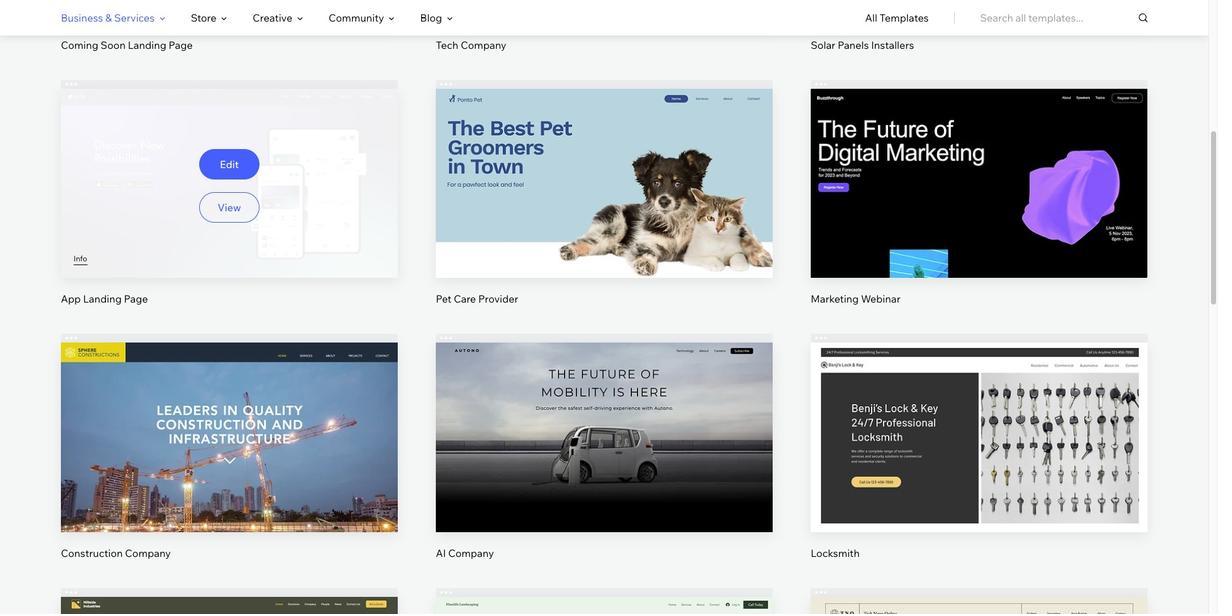 Task type: vqa. For each thing, say whether or not it's contained in the screenshot.
Categories. Use the left and right arrow keys to navigate the menu ELEMENT
yes



Task type: describe. For each thing, give the bounding box(es) containing it.
ai company
[[436, 547, 494, 560]]

1 horizontal spatial landing
[[128, 39, 166, 51]]

edit for ai company
[[595, 412, 614, 425]]

marketing webinar
[[811, 293, 901, 305]]

view button for pet
[[574, 192, 634, 223]]

soon
[[101, 39, 126, 51]]

edit button for marketing webinar
[[949, 149, 1009, 180]]

view for construction
[[218, 455, 241, 468]]

view button for ai
[[574, 446, 634, 477]]

app
[[61, 293, 81, 305]]

Search search field
[[980, 0, 1148, 36]]

coming soon landing page group
[[61, 0, 398, 52]]

business website templates - recycling facility image
[[61, 597, 398, 614]]

construction company
[[61, 547, 171, 560]]

provider
[[478, 293, 518, 305]]

edit for locksmith
[[970, 412, 989, 425]]

company for tech company
[[461, 39, 506, 51]]

0 horizontal spatial landing
[[83, 293, 122, 305]]

ai
[[436, 547, 446, 560]]

company for construction company
[[125, 547, 171, 560]]

view inside locksmith group
[[967, 455, 991, 468]]

marketing
[[811, 293, 859, 305]]

edit button for locksmith
[[949, 403, 1009, 434]]

business website templates - tech company image
[[436, 0, 773, 24]]

pet care provider
[[436, 293, 518, 305]]

locksmith group
[[811, 334, 1148, 560]]

company for ai company
[[448, 547, 494, 560]]

solar
[[811, 39, 835, 51]]

webinar
[[861, 293, 901, 305]]

categories. use the left and right arrow keys to navigate the menu element
[[0, 0, 1209, 36]]

business website templates - tech blog image
[[811, 597, 1148, 614]]

templates
[[880, 11, 929, 24]]

view button inside locksmith group
[[949, 446, 1009, 477]]

community
[[329, 11, 384, 24]]

pet
[[436, 293, 451, 305]]

page inside coming soon landing page group
[[169, 39, 193, 51]]

care
[[454, 293, 476, 305]]

edit button for ai company
[[574, 403, 634, 434]]

view for ai
[[593, 455, 616, 468]]

coming
[[61, 39, 98, 51]]

view button inside app landing page group
[[199, 192, 259, 223]]

store
[[191, 11, 216, 24]]

edit for marketing webinar
[[970, 158, 989, 171]]

info
[[74, 254, 87, 264]]



Task type: locate. For each thing, give the bounding box(es) containing it.
locksmith
[[811, 547, 860, 560]]

marketing webinar group
[[811, 80, 1148, 306]]

1 horizontal spatial page
[[169, 39, 193, 51]]

edit button
[[199, 149, 259, 180], [949, 149, 1009, 180], [199, 403, 259, 434], [574, 403, 634, 434], [949, 403, 1009, 434]]

info button
[[74, 253, 87, 265]]

edit button inside app landing page group
[[199, 149, 259, 180]]

categories by subject element
[[61, 1, 453, 35]]

company
[[461, 39, 506, 51], [125, 547, 171, 560], [448, 547, 494, 560]]

view inside ai company group
[[593, 455, 616, 468]]

0 vertical spatial page
[[169, 39, 193, 51]]

edit button for construction company
[[199, 403, 259, 434]]

business website templates - landscaping services image
[[436, 597, 773, 614]]

panels
[[838, 39, 869, 51]]

business website templates - locksmith image
[[811, 343, 1148, 532]]

business website templates - marketing webinar image
[[811, 89, 1148, 278]]

business website templates - app landing page image
[[61, 89, 398, 278]]

view button
[[199, 192, 259, 223], [574, 192, 634, 223], [199, 446, 259, 477], [574, 446, 634, 477], [949, 446, 1009, 477]]

view button inside ai company group
[[574, 446, 634, 477]]

business website templates - solar panels installers image
[[811, 0, 1148, 24]]

app landing page
[[61, 293, 148, 305]]

tech company group
[[436, 0, 773, 52]]

services
[[114, 11, 155, 24]]

creative
[[253, 11, 292, 24]]

1 vertical spatial page
[[124, 293, 148, 305]]

coming soon landing page
[[61, 39, 193, 51]]

app landing page group
[[61, 80, 398, 306]]

&
[[105, 11, 112, 24]]

company inside group
[[448, 547, 494, 560]]

0 horizontal spatial page
[[124, 293, 148, 305]]

solar panels installers
[[811, 39, 914, 51]]

blog
[[420, 11, 442, 24]]

edit button inside ai company group
[[574, 403, 634, 434]]

company right the ai
[[448, 547, 494, 560]]

solar panels installers group
[[811, 0, 1148, 52]]

0 vertical spatial landing
[[128, 39, 166, 51]]

view for pet
[[593, 201, 616, 214]]

business website templates - coming soon landing page image
[[61, 0, 398, 24]]

landing down services on the top left of the page
[[128, 39, 166, 51]]

all templates
[[865, 11, 929, 24]]

business
[[61, 11, 103, 24]]

construction
[[61, 547, 123, 560]]

view button for construction
[[199, 446, 259, 477]]

construction company group
[[61, 334, 398, 560]]

business website templates - construction company image
[[61, 343, 398, 532]]

edit button inside marketing webinar group
[[949, 149, 1009, 180]]

page inside app landing page group
[[124, 293, 148, 305]]

edit button inside locksmith group
[[949, 403, 1009, 434]]

edit inside marketing webinar group
[[970, 158, 989, 171]]

edit inside locksmith group
[[970, 412, 989, 425]]

tech
[[436, 39, 458, 51]]

view button inside pet care provider group
[[574, 192, 634, 223]]

view inside pet care provider group
[[593, 201, 616, 214]]

edit
[[220, 158, 239, 171], [970, 158, 989, 171], [220, 412, 239, 425], [595, 412, 614, 425], [970, 412, 989, 425]]

edit button inside construction company group
[[199, 403, 259, 434]]

page
[[169, 39, 193, 51], [124, 293, 148, 305]]

business & services
[[61, 11, 155, 24]]

edit inside construction company group
[[220, 412, 239, 425]]

business website templates - pet care provider image
[[436, 89, 773, 278]]

company right tech
[[461, 39, 506, 51]]

landing right app on the top of the page
[[83, 293, 122, 305]]

1 vertical spatial landing
[[83, 293, 122, 305]]

installers
[[871, 39, 914, 51]]

view
[[218, 201, 241, 214], [593, 201, 616, 214], [218, 455, 241, 468], [593, 455, 616, 468], [967, 455, 991, 468]]

view inside app landing page group
[[218, 201, 241, 214]]

all
[[865, 11, 877, 24]]

landing
[[128, 39, 166, 51], [83, 293, 122, 305]]

view inside construction company group
[[218, 455, 241, 468]]

company right "construction"
[[125, 547, 171, 560]]

pet care provider group
[[436, 80, 773, 306]]

ai company group
[[436, 334, 773, 560]]

business website templates - ai company image
[[436, 343, 773, 532]]

None search field
[[980, 0, 1148, 36]]

edit for construction company
[[220, 412, 239, 425]]

all templates link
[[865, 1, 929, 35]]

edit inside app landing page group
[[220, 158, 239, 171]]

tech company
[[436, 39, 506, 51]]

edit inside ai company group
[[595, 412, 614, 425]]

view button inside construction company group
[[199, 446, 259, 477]]



